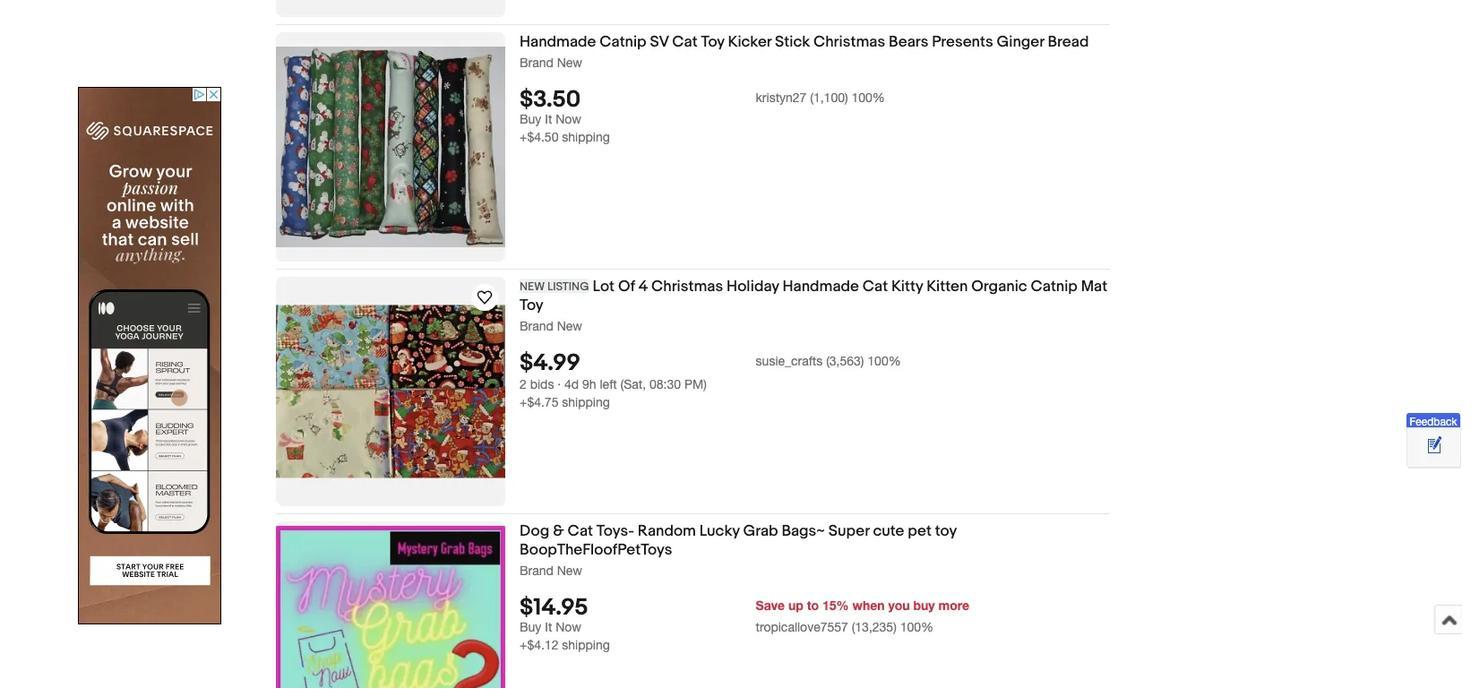 Task type: locate. For each thing, give the bounding box(es) containing it.
organic
[[972, 277, 1028, 296]]

more
[[939, 598, 970, 613]]

of
[[618, 277, 635, 296]]

·
[[558, 377, 561, 392]]

now up +$4.12
[[556, 620, 582, 635]]

handmade
[[520, 32, 596, 51], [783, 277, 859, 296]]

1 vertical spatial it
[[545, 620, 552, 635]]

brand
[[520, 55, 554, 69], [520, 318, 554, 333], [520, 563, 554, 578]]

handmade right holiday
[[783, 277, 859, 296]]

now inside save up to 15% when you buy more buy it now
[[556, 620, 582, 635]]

9h
[[583, 377, 597, 392]]

catnip left mat
[[1031, 277, 1078, 296]]

2 now from the top
[[556, 620, 582, 635]]

new
[[557, 55, 583, 69], [520, 280, 545, 293], [557, 318, 583, 333], [557, 563, 583, 578]]

1 shipping from the top
[[562, 130, 610, 144]]

1 horizontal spatial toy
[[701, 32, 725, 51]]

catnip
[[600, 32, 647, 51], [1031, 277, 1078, 296]]

0 vertical spatial now
[[556, 112, 582, 127]]

new inside dog & cat toys- random lucky grab bags~ super cute pet toy boopthefloofpettoys brand new
[[557, 563, 583, 578]]

2 horizontal spatial cat
[[863, 277, 888, 296]]

christmas inside handmade catnip sv cat toy kicker stick christmas bears presents ginger bread brand new
[[814, 32, 885, 51]]

+$4.50
[[520, 130, 559, 144]]

handmade catnip sv cat toy kicker stick christmas bears presents ginger bread brand new
[[520, 32, 1089, 69]]

0 vertical spatial christmas
[[814, 32, 885, 51]]

brand inside handmade catnip sv cat toy kicker stick christmas bears presents ginger bread brand new
[[520, 55, 554, 69]]

1 vertical spatial 100%
[[868, 353, 901, 368]]

+$4.12
[[520, 638, 559, 653]]

1 horizontal spatial catnip
[[1031, 277, 1078, 296]]

0 vertical spatial buy
[[520, 112, 542, 127]]

buy
[[520, 112, 542, 127], [520, 620, 542, 635]]

toy left kicker
[[701, 32, 725, 51]]

4d
[[565, 377, 579, 392]]

bags~
[[782, 522, 825, 540]]

christmas right 4
[[652, 277, 723, 296]]

2 vertical spatial 100%
[[900, 620, 934, 635]]

1 buy from the top
[[520, 112, 542, 127]]

0 horizontal spatial toy
[[520, 296, 544, 315]]

1 vertical spatial handmade
[[783, 277, 859, 296]]

+$4.75
[[520, 395, 559, 410]]

now up +$4.50
[[556, 112, 582, 127]]

100% for $4.99
[[868, 353, 901, 368]]

2 shipping from the top
[[562, 395, 610, 410]]

0 vertical spatial cat
[[672, 32, 698, 51]]

2 vertical spatial cat
[[568, 522, 593, 540]]

random
[[638, 522, 696, 540]]

1 vertical spatial toy
[[520, 296, 544, 315]]

catnip left sv
[[600, 32, 647, 51]]

buy inside save up to 15% when you buy more buy it now
[[520, 620, 542, 635]]

(13,235)
[[852, 620, 897, 635]]

0 horizontal spatial handmade
[[520, 32, 596, 51]]

cat
[[672, 32, 698, 51], [863, 277, 888, 296], [568, 522, 593, 540]]

it inside kristyn27 (1,100) 100% buy it now +$4.50 shipping
[[545, 112, 552, 127]]

now
[[556, 112, 582, 127], [556, 620, 582, 635]]

100% right (1,100)
[[852, 90, 885, 105]]

shipping inside kristyn27 (1,100) 100% buy it now +$4.50 shipping
[[562, 130, 610, 144]]

shipping right +$4.12
[[562, 638, 610, 653]]

2 brand from the top
[[520, 318, 554, 333]]

1 horizontal spatial cat
[[672, 32, 698, 51]]

0 vertical spatial handmade
[[520, 32, 596, 51]]

shipping inside susie_crafts (3,563) 100% 2 bids · 4d 9h left (sat, 08:30 pm) +$4.75 shipping
[[562, 395, 610, 410]]

100% down buy
[[900, 620, 934, 635]]

brand up '$4.99'
[[520, 318, 554, 333]]

0 horizontal spatial catnip
[[600, 32, 647, 51]]

new inside lot of 4 christmas holiday handmade cat kitty kitten organic catnip mat toy heading
[[520, 280, 545, 293]]

2 buy from the top
[[520, 620, 542, 635]]

advertisement region
[[78, 87, 221, 625]]

christmas right the stick
[[814, 32, 885, 51]]

shipping down 9h
[[562, 395, 610, 410]]

1 horizontal spatial christmas
[[814, 32, 885, 51]]

new left the listing
[[520, 280, 545, 293]]

1 vertical spatial buy
[[520, 620, 542, 635]]

brand down "dog"
[[520, 563, 554, 578]]

1 vertical spatial shipping
[[562, 395, 610, 410]]

it up +$4.50
[[545, 112, 552, 127]]

pm)
[[685, 377, 707, 392]]

new listing
[[520, 280, 589, 293]]

christmas
[[814, 32, 885, 51], [652, 277, 723, 296]]

now inside kristyn27 (1,100) 100% buy it now +$4.50 shipping
[[556, 112, 582, 127]]

lot of 4 christmas holiday handmade cat kitty kitten organic catnip mat toy heading
[[520, 277, 1108, 315]]

shipping
[[562, 130, 610, 144], [562, 395, 610, 410], [562, 638, 610, 653]]

1 now from the top
[[556, 112, 582, 127]]

new down boopthefloofpettoys
[[557, 563, 583, 578]]

brand new
[[520, 318, 583, 333]]

0 vertical spatial toy
[[701, 32, 725, 51]]

to
[[807, 598, 819, 613]]

handmade up $3.50
[[520, 32, 596, 51]]

2 vertical spatial shipping
[[562, 638, 610, 653]]

new up $3.50
[[557, 55, 583, 69]]

buy up +$4.50
[[520, 112, 542, 127]]

(sat,
[[621, 377, 646, 392]]

3 brand from the top
[[520, 563, 554, 578]]

0 vertical spatial it
[[545, 112, 552, 127]]

100% right (3,563)
[[868, 353, 901, 368]]

1 brand from the top
[[520, 55, 554, 69]]

kicker
[[728, 32, 772, 51]]

dog & cat toys- random lucky grab bags~ super cute pet toy  boopthefloofpettoys image
[[276, 526, 505, 688]]

presents
[[932, 32, 994, 51]]

toy up brand new
[[520, 296, 544, 315]]

toy
[[701, 32, 725, 51], [520, 296, 544, 315]]

you
[[889, 598, 910, 613]]

1 it from the top
[[545, 112, 552, 127]]

when
[[853, 598, 885, 613]]

cat inside the lot of 4 christmas holiday handmade cat kitty kitten organic catnip mat toy
[[863, 277, 888, 296]]

save up to 15% when you buy more buy it now
[[520, 598, 970, 635]]

100%
[[852, 90, 885, 105], [868, 353, 901, 368], [900, 620, 934, 635]]

catnip inside the lot of 4 christmas holiday handmade cat kitty kitten organic catnip mat toy
[[1031, 277, 1078, 296]]

kristyn27
[[756, 90, 807, 105]]

100% inside kristyn27 (1,100) 100% buy it now +$4.50 shipping
[[852, 90, 885, 105]]

buy up +$4.12
[[520, 620, 542, 635]]

1 vertical spatial catnip
[[1031, 277, 1078, 296]]

0 vertical spatial shipping
[[562, 130, 610, 144]]

cat left kitty
[[863, 277, 888, 296]]

3 shipping from the top
[[562, 638, 610, 653]]

08:30
[[650, 377, 681, 392]]

2 vertical spatial brand
[[520, 563, 554, 578]]

shipping right +$4.50
[[562, 130, 610, 144]]

1 horizontal spatial handmade
[[783, 277, 859, 296]]

it up +$4.12
[[545, 620, 552, 635]]

cat right &
[[568, 522, 593, 540]]

1 vertical spatial now
[[556, 620, 582, 635]]

1 vertical spatial brand
[[520, 318, 554, 333]]

tropicallove7557 (13,235) 100% +$4.12 shipping
[[520, 620, 934, 653]]

2 it from the top
[[545, 620, 552, 635]]

brand up $3.50
[[520, 55, 554, 69]]

cat right sv
[[672, 32, 698, 51]]

100% for $3.50
[[852, 90, 885, 105]]

stick
[[775, 32, 810, 51]]

0 vertical spatial 100%
[[852, 90, 885, 105]]

0 horizontal spatial cat
[[568, 522, 593, 540]]

0 horizontal spatial christmas
[[652, 277, 723, 296]]

100% inside susie_crafts (3,563) 100% 2 bids · 4d 9h left (sat, 08:30 pm) +$4.75 shipping
[[868, 353, 901, 368]]

bread
[[1048, 32, 1089, 51]]

it
[[545, 112, 552, 127], [545, 620, 552, 635]]

buy
[[914, 598, 935, 613]]

shipping inside tropicallove7557 (13,235) 100% +$4.12 shipping
[[562, 638, 610, 653]]

1 vertical spatial christmas
[[652, 277, 723, 296]]

2
[[520, 377, 527, 392]]

0 vertical spatial brand
[[520, 55, 554, 69]]

cute
[[873, 522, 905, 540]]

1 vertical spatial cat
[[863, 277, 888, 296]]

0 vertical spatial catnip
[[600, 32, 647, 51]]



Task type: vqa. For each thing, say whether or not it's contained in the screenshot.
the shipping
yes



Task type: describe. For each thing, give the bounding box(es) containing it.
save
[[756, 598, 785, 613]]

up
[[789, 598, 804, 613]]

feedback
[[1410, 415, 1458, 427]]

watch lot of 4 christmas holiday handmade cat kitty kitten organic catnip mat toy image
[[474, 287, 496, 308]]

kitten
[[927, 277, 968, 296]]

$3.50
[[520, 86, 581, 114]]

dog
[[520, 522, 550, 540]]

lot of 4 christmas holiday handmade cat kitty kitten organic catnip mat toy image
[[276, 305, 505, 478]]

handmade inside handmade catnip sv cat toy kicker stick christmas bears presents ginger bread brand new
[[520, 32, 596, 51]]

susie_crafts
[[756, 353, 823, 368]]

handmade catnip sv cat toy kicker stick christmas bears presents ginger bread link
[[520, 32, 1110, 54]]

sv
[[650, 32, 669, 51]]

kristyn27 (1,100) 100% buy it now +$4.50 shipping
[[520, 90, 885, 144]]

left
[[600, 377, 617, 392]]

toy
[[935, 522, 957, 540]]

handmade catnip sv cat toy kicker stick christmas bears presents ginger bread heading
[[520, 32, 1089, 51]]

boopthefloofpettoys
[[520, 540, 673, 559]]

bids
[[530, 377, 554, 392]]

tropicallove7557
[[756, 620, 849, 635]]

listing
[[547, 280, 589, 293]]

holiday
[[727, 277, 779, 296]]

catnip inside handmade catnip sv cat toy kicker stick christmas bears presents ginger bread brand new
[[600, 32, 647, 51]]

100% inside tropicallove7557 (13,235) 100% +$4.12 shipping
[[900, 620, 934, 635]]

christmas inside the lot of 4 christmas holiday handmade cat kitty kitten organic catnip mat toy
[[652, 277, 723, 296]]

(3,563)
[[826, 353, 864, 368]]

$14.95
[[520, 594, 588, 622]]

grab
[[743, 522, 778, 540]]

brand inside dog & cat toys- random lucky grab bags~ super cute pet toy boopthefloofpettoys brand new
[[520, 563, 554, 578]]

buy inside kristyn27 (1,100) 100% buy it now +$4.50 shipping
[[520, 112, 542, 127]]

pet
[[908, 522, 932, 540]]

lot
[[593, 277, 615, 296]]

dog & cat toys- random lucky grab bags~ super cute pet toy boopthefloofpettoys link
[[520, 522, 1110, 562]]

toy inside the lot of 4 christmas holiday handmade cat kitty kitten organic catnip mat toy
[[520, 296, 544, 315]]

4
[[639, 277, 648, 296]]

dog & cat toys- random lucky grab bags~ super cute pet toy boopthefloofpettoys heading
[[520, 522, 957, 559]]

new down the listing
[[557, 318, 583, 333]]

$4.99
[[520, 350, 581, 377]]

15%
[[823, 598, 849, 613]]

toy inside handmade catnip sv cat toy kicker stick christmas bears presents ginger bread brand new
[[701, 32, 725, 51]]

cat inside dog & cat toys- random lucky grab bags~ super cute pet toy boopthefloofpettoys brand new
[[568, 522, 593, 540]]

toys-
[[597, 522, 634, 540]]

ginger
[[997, 32, 1045, 51]]

kitty
[[892, 277, 923, 296]]

mat
[[1081, 277, 1108, 296]]

new inside handmade catnip sv cat toy kicker stick christmas bears presents ginger bread brand new
[[557, 55, 583, 69]]

lot of 4 christmas holiday handmade cat kitty kitten organic catnip mat toy
[[520, 277, 1108, 315]]

susie_crafts (3,563) 100% 2 bids · 4d 9h left (sat, 08:30 pm) +$4.75 shipping
[[520, 353, 901, 410]]

it inside save up to 15% when you buy more buy it now
[[545, 620, 552, 635]]

handmade inside the lot of 4 christmas holiday handmade cat kitty kitten organic catnip mat toy
[[783, 277, 859, 296]]

(1,100)
[[810, 90, 848, 105]]

dog & cat toys- random lucky grab bags~ super cute pet toy boopthefloofpettoys brand new
[[520, 522, 957, 578]]

cat inside handmade catnip sv cat toy kicker stick christmas bears presents ginger bread brand new
[[672, 32, 698, 51]]

super
[[829, 522, 870, 540]]

bears
[[889, 32, 929, 51]]

handmade catnip sv cat toy kicker stick christmas bears presents ginger bread image
[[276, 46, 505, 248]]

lucky
[[700, 522, 740, 540]]

&
[[553, 522, 564, 540]]



